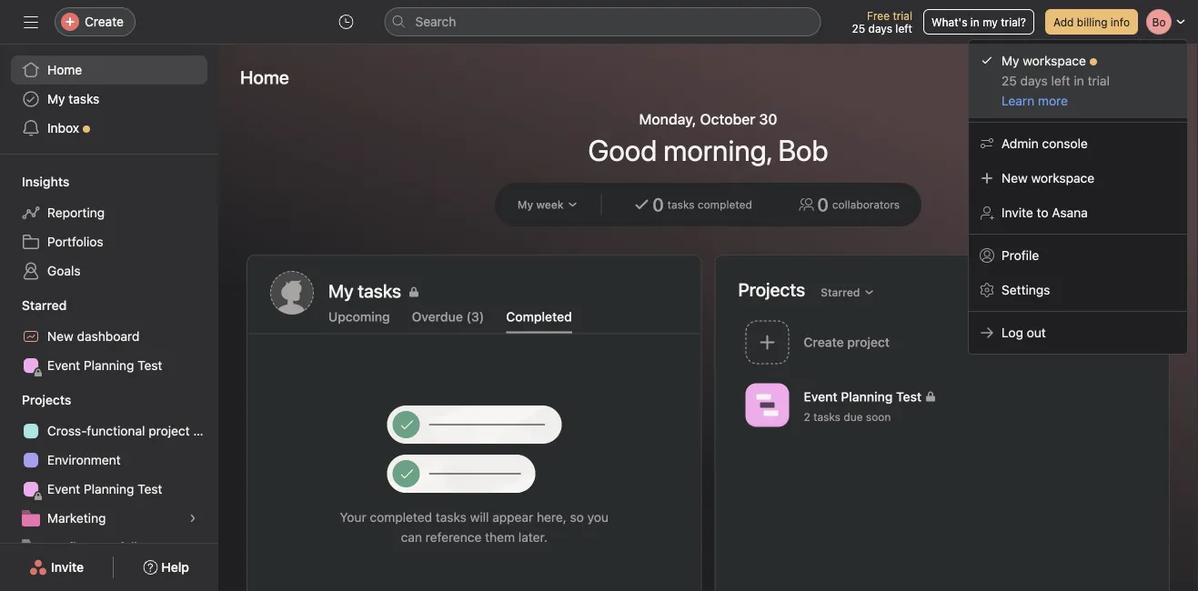 Task type: vqa. For each thing, say whether or not it's contained in the screenshot.
bottommost INVITE
yes



Task type: locate. For each thing, give the bounding box(es) containing it.
marketing
[[47, 511, 106, 526]]

my inside 'radio item'
[[1002, 53, 1019, 68]]

event down new dashboard
[[47, 358, 80, 373]]

inbox link
[[11, 114, 207, 143]]

my left the first
[[47, 540, 65, 555]]

reference
[[426, 530, 482, 545]]

0 horizontal spatial projects
[[22, 393, 71, 408]]

due
[[844, 411, 863, 423]]

0 left collaborators
[[817, 194, 829, 215]]

left up more
[[1051, 73, 1070, 88]]

new inside new dashboard link
[[47, 329, 73, 344]]

0 left tasks completed
[[653, 194, 664, 215]]

inbox
[[47, 121, 79, 136]]

1 vertical spatial left
[[1051, 73, 1070, 88]]

projects inside dropdown button
[[22, 393, 71, 408]]

in down my workspace
[[1074, 73, 1084, 88]]

0 vertical spatial days
[[868, 22, 892, 35]]

planning for 1st event planning test link from the bottom of the page
[[84, 482, 134, 497]]

days up the learn more button
[[1020, 73, 1048, 88]]

create button
[[55, 7, 136, 36]]

0 vertical spatial workspace
[[1023, 53, 1086, 68]]

0 horizontal spatial invite
[[51, 560, 84, 575]]

1 vertical spatial event planning test
[[804, 389, 922, 404]]

test inside projects element
[[138, 482, 162, 497]]

event planning test link down environment
[[11, 475, 207, 504]]

overdue (3)
[[412, 309, 484, 324]]

settings
[[1002, 282, 1050, 298]]

event planning test down environment link
[[47, 482, 162, 497]]

1 horizontal spatial left
[[1051, 73, 1070, 88]]

2 vertical spatial event
[[47, 482, 80, 497]]

event
[[47, 358, 80, 373], [804, 389, 838, 404], [47, 482, 80, 497]]

test inside starred element
[[138, 358, 162, 373]]

marketing link
[[11, 504, 207, 533]]

0 horizontal spatial new
[[47, 329, 73, 344]]

0 horizontal spatial home
[[47, 62, 82, 77]]

1 horizontal spatial in
[[1074, 73, 1084, 88]]

learn more button
[[1002, 93, 1068, 108]]

reporting
[[47, 205, 105, 220]]

trial
[[893, 9, 912, 22], [1088, 73, 1110, 88]]

0 vertical spatial event planning test link
[[11, 351, 207, 380]]

starred button down goals
[[0, 297, 67, 315]]

radio item
[[969, 44, 1187, 118]]

trial right 'free' at the top right of page
[[893, 9, 912, 22]]

new left dashboard at the bottom
[[47, 329, 73, 344]]

search
[[415, 14, 456, 29]]

1 horizontal spatial completed
[[698, 198, 752, 211]]

0 horizontal spatial completed
[[370, 510, 432, 525]]

tasks up inbox
[[69, 91, 100, 106]]

completed up can
[[370, 510, 432, 525]]

invite down the first
[[51, 560, 84, 575]]

in inside 25 days left in trial learn more
[[1074, 73, 1084, 88]]

new for new workspace
[[1002, 171, 1028, 186]]

1 vertical spatial in
[[1074, 73, 1084, 88]]

0 vertical spatial projects
[[738, 279, 805, 300]]

event planning test
[[47, 358, 162, 373], [804, 389, 922, 404], [47, 482, 162, 497]]

starred down goals
[[22, 298, 67, 313]]

days inside 25 days left in trial learn more
[[1020, 73, 1048, 88]]

starred element
[[0, 289, 218, 384]]

event planning test up due
[[804, 389, 922, 404]]

appear
[[492, 510, 533, 525]]

0 vertical spatial left
[[896, 22, 912, 35]]

1 horizontal spatial trial
[[1088, 73, 1110, 88]]

planning
[[84, 358, 134, 373], [841, 389, 893, 404], [84, 482, 134, 497]]

free trial 25 days left
[[852, 9, 912, 35]]

my
[[1002, 53, 1019, 68], [47, 91, 65, 106], [518, 198, 533, 211], [47, 540, 65, 555]]

1 horizontal spatial projects
[[738, 279, 805, 300]]

projects
[[738, 279, 805, 300], [22, 393, 71, 408]]

event inside projects element
[[47, 482, 80, 497]]

1 horizontal spatial starred
[[821, 286, 860, 299]]

test
[[138, 358, 162, 373], [896, 389, 922, 404], [138, 482, 162, 497]]

trial down billing
[[1088, 73, 1110, 88]]

1 0 from the left
[[653, 194, 664, 215]]

invite left "to"
[[1002, 205, 1033, 220]]

2 vertical spatial planning
[[84, 482, 134, 497]]

2 vertical spatial event planning test
[[47, 482, 162, 497]]

0 vertical spatial new
[[1002, 171, 1028, 186]]

event planning test inside starred element
[[47, 358, 162, 373]]

1 vertical spatial workspace
[[1031, 171, 1095, 186]]

good
[[588, 133, 657, 167]]

0 vertical spatial trial
[[893, 9, 912, 22]]

add billing info
[[1053, 15, 1130, 28]]

1 event planning test link from the top
[[11, 351, 207, 380]]

planning up soon at the bottom of page
[[841, 389, 893, 404]]

out
[[1027, 325, 1046, 340]]

your completed tasks will appear here, so you can reference them later.
[[340, 510, 609, 545]]

1 horizontal spatial 25
[[1002, 73, 1017, 88]]

1 vertical spatial invite
[[51, 560, 84, 575]]

2 event planning test link from the top
[[11, 475, 207, 504]]

0 horizontal spatial 0
[[653, 194, 664, 215]]

history image
[[339, 15, 353, 29]]

0 horizontal spatial 25
[[852, 22, 865, 35]]

25 days left in trial learn more
[[1002, 73, 1110, 108]]

global element
[[0, 45, 218, 154]]

0 vertical spatial event planning test
[[47, 358, 162, 373]]

in left my
[[971, 15, 980, 28]]

workspace up 25 days left in trial learn more
[[1023, 53, 1086, 68]]

25 left 'free' at the top right of page
[[852, 22, 865, 35]]

event planning test for event planning test link in the starred element
[[47, 358, 162, 373]]

tasks down 'morning,'
[[667, 198, 695, 211]]

invite for invite
[[51, 560, 84, 575]]

0 horizontal spatial in
[[971, 15, 980, 28]]

planning for event planning test link in the starred element
[[84, 358, 134, 373]]

dashboard
[[77, 329, 140, 344]]

left right 'free' at the top right of page
[[896, 22, 912, 35]]

workspace for my workspace
[[1023, 53, 1086, 68]]

1 vertical spatial projects
[[22, 393, 71, 408]]

days inside free trial 25 days left
[[868, 22, 892, 35]]

event inside starred element
[[47, 358, 80, 373]]

event up marketing
[[47, 482, 80, 497]]

starred button
[[813, 280, 883, 305], [0, 297, 67, 315]]

1 vertical spatial completed
[[370, 510, 432, 525]]

planning down new dashboard link
[[84, 358, 134, 373]]

here,
[[537, 510, 567, 525]]

workspace inside 'radio item'
[[1023, 53, 1086, 68]]

1 horizontal spatial days
[[1020, 73, 1048, 88]]

event up the 2
[[804, 389, 838, 404]]

event planning test inside projects element
[[47, 482, 162, 497]]

my inside global element
[[47, 91, 65, 106]]

invite for invite to asana
[[1002, 205, 1033, 220]]

0 vertical spatial completed
[[698, 198, 752, 211]]

planning inside starred element
[[84, 358, 134, 373]]

days left what's
[[868, 22, 892, 35]]

25 up learn
[[1002, 73, 1017, 88]]

1 vertical spatial new
[[47, 329, 73, 344]]

my week
[[518, 198, 564, 211]]

left
[[896, 22, 912, 35], [1051, 73, 1070, 88]]

test down new dashboard link
[[138, 358, 162, 373]]

test for 1st event planning test link from the bottom of the page
[[138, 482, 162, 497]]

in inside button
[[971, 15, 980, 28]]

1 horizontal spatial new
[[1002, 171, 1028, 186]]

1 horizontal spatial invite
[[1002, 205, 1033, 220]]

workspace for new workspace
[[1031, 171, 1095, 186]]

my tasks
[[47, 91, 100, 106]]

event planning test link inside starred element
[[11, 351, 207, 380]]

0 vertical spatial 25
[[852, 22, 865, 35]]

tasks up 'reference' at the bottom left of page
[[436, 510, 467, 525]]

planning inside projects element
[[84, 482, 134, 497]]

my left week
[[518, 198, 533, 211]]

event planning test link down dashboard at the bottom
[[11, 351, 207, 380]]

0 vertical spatial planning
[[84, 358, 134, 373]]

reporting link
[[11, 198, 207, 227]]

admin
[[1002, 136, 1039, 151]]

add billing info button
[[1045, 9, 1138, 35]]

completed
[[698, 198, 752, 211], [370, 510, 432, 525]]

help
[[161, 560, 189, 575]]

can
[[401, 530, 422, 545]]

test down environment link
[[138, 482, 162, 497]]

plan
[[193, 424, 218, 439]]

0 vertical spatial event
[[47, 358, 80, 373]]

1 horizontal spatial 0
[[817, 194, 829, 215]]

cross-
[[47, 424, 87, 439]]

1 vertical spatial 25
[[1002, 73, 1017, 88]]

log out
[[1002, 325, 1046, 340]]

0 for collaborators
[[817, 194, 829, 215]]

0 vertical spatial test
[[138, 358, 162, 373]]

projects button
[[0, 391, 71, 409]]

new down admin
[[1002, 171, 1028, 186]]

1 vertical spatial days
[[1020, 73, 1048, 88]]

free
[[867, 9, 890, 22]]

1 horizontal spatial home
[[240, 66, 289, 88]]

admin console link
[[969, 126, 1187, 161]]

completed inside your completed tasks will appear here, so you can reference them later.
[[370, 510, 432, 525]]

my inside dropdown button
[[518, 198, 533, 211]]

left inside 25 days left in trial learn more
[[1051, 73, 1070, 88]]

workspace down console
[[1031, 171, 1095, 186]]

learn
[[1002, 93, 1035, 108]]

invite inside "invite" button
[[51, 560, 84, 575]]

billing
[[1077, 15, 1108, 28]]

test down create project link
[[896, 389, 922, 404]]

0 horizontal spatial left
[[896, 22, 912, 35]]

0 vertical spatial invite
[[1002, 205, 1033, 220]]

portfolio
[[95, 540, 144, 555]]

collaborators
[[832, 198, 900, 211]]

project
[[149, 424, 190, 439]]

starred
[[821, 286, 860, 299], [22, 298, 67, 313]]

home link
[[11, 55, 207, 85]]

home
[[47, 62, 82, 77], [240, 66, 289, 88]]

upcoming
[[328, 309, 390, 324]]

2 tasks due soon
[[804, 411, 891, 423]]

what's in my trial?
[[932, 15, 1026, 28]]

event planning test down new dashboard link
[[47, 358, 162, 373]]

25
[[852, 22, 865, 35], [1002, 73, 1017, 88]]

1 vertical spatial trial
[[1088, 73, 1110, 88]]

0 vertical spatial in
[[971, 15, 980, 28]]

starred up the create project
[[821, 286, 860, 299]]

see details, my first portfolio image
[[187, 542, 198, 553]]

event for event planning test link in the starred element
[[47, 358, 80, 373]]

0 horizontal spatial trial
[[893, 9, 912, 22]]

workspace
[[1023, 53, 1086, 68], [1031, 171, 1095, 186]]

0 horizontal spatial days
[[868, 22, 892, 35]]

planning down environment link
[[84, 482, 134, 497]]

my up inbox
[[47, 91, 65, 106]]

0 for tasks completed
[[653, 194, 664, 215]]

1 vertical spatial event
[[804, 389, 838, 404]]

2 vertical spatial test
[[138, 482, 162, 497]]

completed down 'morning,'
[[698, 198, 752, 211]]

new workspace
[[1002, 171, 1095, 186]]

starred button up the create project
[[813, 280, 883, 305]]

1 vertical spatial event planning test link
[[11, 475, 207, 504]]

my inside projects element
[[47, 540, 65, 555]]

my down trial?
[[1002, 53, 1019, 68]]

2 0 from the left
[[817, 194, 829, 215]]

add
[[1053, 15, 1074, 28]]



Task type: describe. For each thing, give the bounding box(es) containing it.
search list box
[[384, 7, 821, 36]]

what's in my trial? button
[[923, 9, 1034, 35]]

upcoming button
[[328, 309, 390, 333]]

see details, marketing image
[[187, 513, 198, 524]]

my week button
[[509, 192, 587, 217]]

search button
[[384, 7, 821, 36]]

portfolios link
[[11, 227, 207, 257]]

new for new dashboard
[[47, 329, 73, 344]]

home inside home link
[[47, 62, 82, 77]]

create project
[[804, 335, 890, 350]]

1 vertical spatial planning
[[841, 389, 893, 404]]

tasks inside your completed tasks will appear here, so you can reference them later.
[[436, 510, 467, 525]]

projects element
[[0, 384, 218, 591]]

radio item containing my workspace
[[969, 44, 1187, 118]]

my for my first portfolio
[[47, 540, 65, 555]]

monday, october 30 good morning, bob
[[588, 111, 828, 167]]

my for my workspace
[[1002, 53, 1019, 68]]

them
[[485, 530, 515, 545]]

so
[[570, 510, 584, 525]]

goals
[[47, 263, 81, 278]]

functional
[[87, 424, 145, 439]]

you
[[587, 510, 609, 525]]

0 horizontal spatial starred
[[22, 298, 67, 313]]

event planning test for 1st event planning test link from the bottom of the page
[[47, 482, 162, 497]]

new dashboard
[[47, 329, 140, 344]]

trial inside free trial 25 days left
[[893, 9, 912, 22]]

insights element
[[0, 166, 218, 289]]

cross-functional project plan link
[[11, 417, 218, 446]]

my for my tasks
[[47, 91, 65, 106]]

bo button
[[1145, 5, 1187, 38]]

log
[[1002, 325, 1023, 340]]

25 inside free trial 25 days left
[[852, 22, 865, 35]]

help button
[[131, 551, 201, 584]]

monday,
[[639, 111, 696, 128]]

environment
[[47, 453, 121, 468]]

what's
[[932, 15, 968, 28]]

1 horizontal spatial starred button
[[813, 280, 883, 305]]

cross-functional project plan
[[47, 424, 218, 439]]

completed for tasks
[[698, 198, 752, 211]]

tasks completed
[[667, 198, 752, 211]]

my
[[983, 15, 998, 28]]

will
[[470, 510, 489, 525]]

invite to asana
[[1002, 205, 1088, 220]]

tasks inside global element
[[69, 91, 100, 106]]

environment link
[[11, 446, 207, 475]]

my tasks link
[[328, 278, 678, 304]]

october
[[700, 111, 755, 128]]

first
[[69, 540, 92, 555]]

admin console
[[1002, 136, 1088, 151]]

hide sidebar image
[[24, 15, 38, 29]]

portfolios
[[47, 234, 103, 249]]

left inside free trial 25 days left
[[896, 22, 912, 35]]

completed for your
[[370, 510, 432, 525]]

trial?
[[1001, 15, 1026, 28]]

1 vertical spatial test
[[896, 389, 922, 404]]

trial inside 25 days left in trial learn more
[[1088, 73, 1110, 88]]

later.
[[518, 530, 548, 545]]

soon
[[866, 411, 891, 423]]

overdue (3) button
[[412, 309, 484, 333]]

new dashboard link
[[11, 322, 207, 351]]

asana
[[1052, 205, 1088, 220]]

bob
[[778, 133, 828, 167]]

add profile photo image
[[270, 271, 314, 315]]

2
[[804, 411, 810, 423]]

my for my week
[[518, 198, 533, 211]]

create
[[85, 14, 124, 29]]

timeline image
[[756, 394, 778, 416]]

completed
[[506, 309, 572, 324]]

test for event planning test link in the starred element
[[138, 358, 162, 373]]

morning,
[[664, 133, 772, 167]]

my first portfolio
[[47, 540, 144, 555]]

insights
[[22, 174, 69, 189]]

info
[[1111, 15, 1130, 28]]

completed button
[[506, 309, 572, 333]]

25 inside 25 days left in trial learn more
[[1002, 73, 1017, 88]]

my workspace
[[1002, 53, 1086, 68]]

more
[[1038, 93, 1068, 108]]

invite button
[[17, 551, 96, 584]]

bo
[[1152, 15, 1166, 28]]

your
[[340, 510, 366, 525]]

my first portfolio link
[[11, 533, 207, 562]]

to
[[1037, 205, 1049, 220]]

tasks right the 2
[[813, 411, 841, 423]]

(3)
[[466, 309, 484, 324]]

0 horizontal spatial starred button
[[0, 297, 67, 315]]

event for 1st event planning test link from the bottom of the page
[[47, 482, 80, 497]]

insights button
[[0, 173, 69, 191]]

console
[[1042, 136, 1088, 151]]

week
[[536, 198, 564, 211]]

my tasks link
[[11, 85, 207, 114]]

overdue
[[412, 309, 463, 324]]

30
[[759, 111, 777, 128]]

profile
[[1002, 248, 1039, 263]]

my tasks
[[328, 280, 401, 302]]



